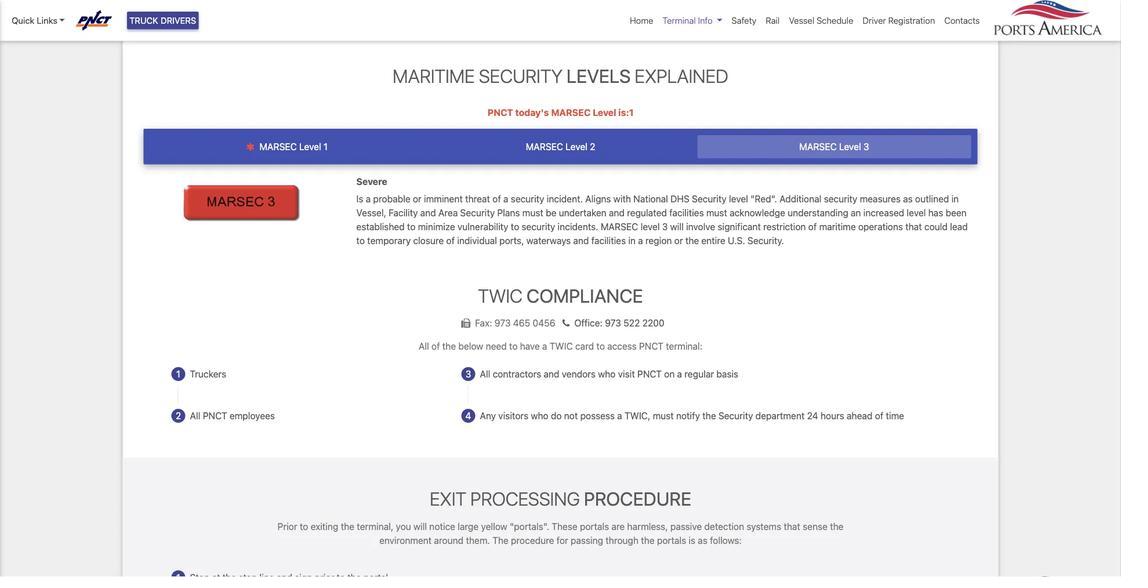 Task type: describe. For each thing, give the bounding box(es) containing it.
follows:
[[710, 535, 742, 546]]

level for marsec level 2
[[566, 141, 587, 152]]

outlined
[[915, 193, 949, 204]]

maritime security levels explained
[[393, 65, 728, 87]]

that inside is a probable or imminent threat of a security incident. aligns with national dhs security level "red". additional security measures as outlined in vessel, facility and area security plans must be undertaken and regulated facilities must acknowledge understanding an increased level has been established to minimize vulnerability to security incidents. marsec level 3 will involve significant restriction of maritime operations that could lead to temporary closure of individual ports, waterways and facilities in a region or the entire u.s. security.
[[905, 221, 922, 232]]

terminal,
[[357, 521, 393, 532]]

marsec level 3 link
[[697, 135, 971, 158]]

is
[[689, 535, 695, 546]]

pnct left employees
[[203, 410, 227, 421]]

facility
[[389, 207, 418, 218]]

0 horizontal spatial 2
[[176, 410, 181, 421]]

these
[[552, 521, 577, 532]]

vendors
[[562, 369, 596, 380]]

minimize
[[418, 221, 455, 232]]

them.
[[466, 535, 490, 546]]

ports,
[[499, 235, 524, 246]]

and left vendors
[[544, 369, 559, 380]]

harmless,
[[627, 521, 668, 532]]

the inside is a probable or imminent threat of a security incident. aligns with national dhs security level "red". additional security measures as outlined in vessel, facility and area security plans must be undertaken and regulated facilities must acknowledge understanding an increased level has been established to minimize vulnerability to security incidents. marsec level 3 will involve significant restriction of maritime operations that could lead to temporary closure of individual ports, waterways and facilities in a region or the entire u.s. security.
[[685, 235, 699, 246]]

detection
[[704, 521, 744, 532]]

2 inside tab list
[[590, 141, 595, 152]]

security up the today's
[[479, 65, 563, 87]]

1 horizontal spatial home link
[[625, 9, 658, 32]]

measures
[[860, 193, 901, 204]]

dhs
[[671, 193, 690, 204]]

is a probable or imminent threat of a security incident. aligns with national dhs security level "red". additional security measures as outlined in vessel, facility and area security plans must be undertaken and regulated facilities must acknowledge understanding an increased level has been established to minimize vulnerability to security incidents. marsec level 3 will involve significant restriction of maritime operations that could lead to temporary closure of individual ports, waterways and facilities in a region or the entire u.s. security.
[[356, 193, 968, 246]]

region
[[645, 235, 672, 246]]

vessel,
[[356, 207, 386, 218]]

is
[[356, 193, 363, 204]]

0 horizontal spatial who
[[531, 410, 548, 421]]

significant
[[718, 221, 761, 232]]

1 horizontal spatial must
[[653, 410, 674, 421]]

2 horizontal spatial level
[[907, 207, 926, 218]]

sense
[[803, 521, 828, 532]]

security up waterways at the top
[[522, 221, 555, 232]]

and up minimize
[[420, 207, 436, 218]]

of left "time"
[[875, 410, 883, 421]]

0 vertical spatial or
[[413, 193, 422, 204]]

passive
[[670, 521, 702, 532]]

0 horizontal spatial portals
[[580, 521, 609, 532]]

a right have in the bottom left of the page
[[542, 341, 547, 352]]

an
[[851, 207, 861, 218]]

has
[[928, 207, 943, 218]]

973 for fax:
[[495, 318, 511, 329]]

plans
[[497, 207, 520, 218]]

marsec level 3
[[799, 141, 869, 152]]

individual
[[457, 235, 497, 246]]

of up plans
[[493, 193, 501, 204]]

time
[[886, 410, 904, 421]]

all for all contractors and vendors who visit pnct on a regular basis
[[480, 369, 490, 380]]

exit
[[430, 488, 466, 510]]

around
[[434, 535, 464, 546]]

closure
[[413, 235, 444, 246]]

ahead
[[847, 410, 873, 421]]

vulnerability
[[458, 221, 508, 232]]

to up ports,
[[511, 221, 519, 232]]

of down minimize
[[446, 235, 455, 246]]

quick links
[[12, 15, 57, 25]]

4
[[465, 410, 471, 421]]

lead
[[950, 221, 968, 232]]

pnct down 2200
[[639, 341, 663, 352]]

3 inside is a probable or imminent threat of a security incident. aligns with national dhs security level "red". additional security measures as outlined in vessel, facility and area security plans must be undertaken and regulated facilities must acknowledge understanding an increased level has been established to minimize vulnerability to security incidents. marsec level 3 will involve significant restriction of maritime operations that could lead to temporary closure of individual ports, waterways and facilities in a region or the entire u.s. security.
[[662, 221, 668, 232]]

1 home from the left
[[132, 15, 157, 26]]

pnct left on
[[637, 369, 662, 380]]

phone image
[[558, 319, 574, 328]]

processing
[[470, 488, 580, 510]]

fax:
[[475, 318, 492, 329]]

visit
[[618, 369, 635, 380]]

rail link
[[761, 9, 784, 32]]

all of the below need to have a twic card to access pnct terminal:
[[419, 341, 702, 352]]

passing
[[571, 535, 603, 546]]

office: 973 522 2200
[[574, 318, 665, 329]]

card
[[575, 341, 594, 352]]

basis
[[716, 369, 738, 380]]

maritime
[[393, 65, 475, 87]]

additional
[[780, 193, 821, 204]]

all pnct employees
[[190, 410, 275, 421]]

522
[[624, 318, 640, 329]]

0 horizontal spatial facilities
[[591, 235, 626, 246]]

security down basis on the bottom of page
[[718, 410, 753, 421]]

drivers
[[161, 15, 196, 25]]

as inside prior to exiting the terminal, you will notice large yellow "portals". these portals are harmless, passive detection systems that sense the environment around them. the procedure for passing through the portals is as follows:
[[698, 535, 707, 546]]

severe
[[356, 176, 387, 187]]

probable
[[373, 193, 410, 204]]

undertaken
[[559, 207, 607, 218]]

prior to exiting the terminal, you will notice large yellow "portals". these portals are harmless, passive detection systems that sense the environment around them. the procedure for passing through the portals is as follows:
[[277, 521, 844, 546]]

maritime
[[819, 221, 856, 232]]

marsec level 2
[[526, 141, 595, 152]]

driver registration
[[863, 15, 935, 25]]

understanding
[[788, 207, 848, 218]]

0 horizontal spatial must
[[522, 207, 543, 218]]

driver registration link
[[858, 9, 940, 32]]

will inside prior to exiting the terminal, you will notice large yellow "portals". these portals are harmless, passive detection systems that sense the environment around them. the procedure for passing through the portals is as follows:
[[413, 521, 427, 532]]

1 vertical spatial twic
[[550, 341, 573, 352]]

national
[[633, 193, 668, 204]]

access
[[607, 341, 637, 352]]

security up involve
[[692, 193, 727, 204]]

office: 973 522 2200 link
[[558, 318, 665, 329]]

0 horizontal spatial 1
[[176, 369, 180, 380]]

24
[[807, 410, 818, 421]]

do
[[551, 410, 562, 421]]

terminal
[[663, 15, 696, 25]]

exiting
[[311, 521, 338, 532]]

truck drivers link
[[127, 12, 199, 29]]

truckers
[[190, 369, 226, 380]]

2200
[[642, 318, 665, 329]]

safety link
[[727, 9, 761, 32]]

465
[[513, 318, 530, 329]]

security up plans
[[511, 193, 544, 204]]

and down incidents.
[[573, 235, 589, 246]]

to left have in the bottom left of the page
[[509, 341, 518, 352]]

terminal info link
[[658, 9, 727, 32]]

be
[[546, 207, 556, 218]]

marsec inside is a probable or imminent threat of a security incident. aligns with national dhs security level "red". additional security measures as outlined in vessel, facility and area security plans must be undertaken and regulated facilities must acknowledge understanding an increased level has been established to minimize vulnerability to security incidents. marsec level 3 will involve significant restriction of maritime operations that could lead to temporary closure of individual ports, waterways and facilities in a region or the entire u.s. security.
[[601, 221, 638, 232]]

level for marsec level 3
[[839, 141, 861, 152]]

"portals".
[[510, 521, 549, 532]]

the right exiting
[[341, 521, 354, 532]]

have
[[520, 341, 540, 352]]

involve
[[686, 221, 715, 232]]

tab list containing marsec level 1
[[144, 129, 978, 164]]

the right sense
[[830, 521, 844, 532]]

marsec for marsec level 2
[[526, 141, 563, 152]]

incident.
[[547, 193, 583, 204]]



Task type: locate. For each thing, give the bounding box(es) containing it.
3
[[863, 141, 869, 152], [662, 221, 668, 232], [466, 369, 471, 380]]

level
[[729, 193, 748, 204], [907, 207, 926, 218], [641, 221, 660, 232]]

or
[[413, 193, 422, 204], [674, 235, 683, 246]]

all down truckers
[[190, 410, 200, 421]]

the down involve
[[685, 235, 699, 246]]

0 vertical spatial 1
[[324, 141, 328, 152]]

need
[[486, 341, 507, 352]]

waterways
[[526, 235, 571, 246]]

who left do
[[531, 410, 548, 421]]

twic
[[478, 285, 522, 307], [550, 341, 573, 352]]

systems
[[747, 521, 781, 532]]

office:
[[574, 318, 603, 329]]

large
[[458, 521, 479, 532]]

1 horizontal spatial that
[[905, 221, 922, 232]]

3 up region
[[662, 221, 668, 232]]

1 horizontal spatial will
[[670, 221, 684, 232]]

0 horizontal spatial that
[[784, 521, 800, 532]]

a left twic,
[[617, 410, 622, 421]]

the down harmless,
[[641, 535, 655, 546]]

security.
[[748, 235, 784, 246]]

0 vertical spatial portals
[[580, 521, 609, 532]]

marsec
[[551, 107, 591, 118], [259, 141, 297, 152], [526, 141, 563, 152], [799, 141, 837, 152], [601, 221, 638, 232]]

1 horizontal spatial level
[[729, 193, 748, 204]]

home left terminal
[[630, 15, 653, 25]]

level for marsec level 1
[[299, 141, 321, 152]]

explained
[[635, 65, 728, 87]]

1 horizontal spatial portals
[[657, 535, 686, 546]]

who left visit
[[598, 369, 616, 380]]

will
[[670, 221, 684, 232], [413, 521, 427, 532]]

level up acknowledge
[[729, 193, 748, 204]]

2 left all pnct employees
[[176, 410, 181, 421]]

portals down passive
[[657, 535, 686, 546]]

levels
[[567, 65, 631, 87]]

been
[[946, 207, 967, 218]]

1 vertical spatial or
[[674, 235, 683, 246]]

today's
[[515, 107, 549, 118]]

1 horizontal spatial twic
[[550, 341, 573, 352]]

that inside prior to exiting the terminal, you will notice large yellow "portals". these portals are harmless, passive detection systems that sense the environment around them. the procedure for passing through the portals is as follows:
[[784, 521, 800, 532]]

all down need
[[480, 369, 490, 380]]

0 vertical spatial as
[[903, 193, 913, 204]]

to right prior
[[300, 521, 308, 532]]

2 vertical spatial all
[[190, 410, 200, 421]]

to
[[407, 221, 416, 232], [511, 221, 519, 232], [356, 235, 365, 246], [509, 341, 518, 352], [596, 341, 605, 352], [300, 521, 308, 532]]

twic up fax: 973 465 0456
[[478, 285, 522, 307]]

procedure
[[584, 488, 691, 510]]

as right is
[[698, 535, 707, 546]]

1 973 from the left
[[495, 318, 511, 329]]

2 vertical spatial level
[[641, 221, 660, 232]]

1 horizontal spatial as
[[903, 193, 913, 204]]

to inside prior to exiting the terminal, you will notice large yellow "portals". these portals are harmless, passive detection systems that sense the environment around them. the procedure for passing through the portals is as follows:
[[300, 521, 308, 532]]

that
[[905, 221, 922, 232], [784, 521, 800, 532]]

0 horizontal spatial home
[[132, 15, 157, 26]]

and down the with
[[609, 207, 625, 218]]

1 vertical spatial in
[[628, 235, 636, 246]]

all left the below on the bottom of the page
[[419, 341, 429, 352]]

terminal info
[[663, 15, 713, 25]]

0 horizontal spatial 3
[[466, 369, 471, 380]]

home link
[[625, 9, 658, 32], [132, 15, 157, 26]]

1 horizontal spatial who
[[598, 369, 616, 380]]

rail
[[766, 15, 780, 25]]

truck
[[129, 15, 158, 25]]

"red".
[[751, 193, 777, 204]]

quick links link
[[12, 14, 65, 27]]

level inside 'link'
[[839, 141, 861, 152]]

marsec inside marsec level 2 link
[[526, 141, 563, 152]]

0 vertical spatial all
[[419, 341, 429, 352]]

1 vertical spatial 3
[[662, 221, 668, 232]]

to right card
[[596, 341, 605, 352]]

0 vertical spatial will
[[670, 221, 684, 232]]

on
[[664, 369, 675, 380]]

in left region
[[628, 235, 636, 246]]

1 vertical spatial 1
[[176, 369, 180, 380]]

contacts link
[[940, 9, 985, 32]]

pnct left the today's
[[488, 107, 513, 118]]

0 vertical spatial that
[[905, 221, 922, 232]]

3 down the below on the bottom of the page
[[466, 369, 471, 380]]

0 horizontal spatial level
[[641, 221, 660, 232]]

marsec for marsec level 3
[[799, 141, 837, 152]]

marsec level 1
[[257, 141, 328, 152]]

twic left card
[[550, 341, 573, 352]]

1 vertical spatial will
[[413, 521, 427, 532]]

1 horizontal spatial in
[[952, 193, 959, 204]]

links
[[37, 15, 57, 25]]

as left outlined at right
[[903, 193, 913, 204]]

1 horizontal spatial facilities
[[669, 207, 704, 218]]

fax: 973 465 0456
[[475, 318, 558, 329]]

temporary
[[367, 235, 411, 246]]

driver
[[863, 15, 886, 25]]

must
[[522, 207, 543, 218], [706, 207, 727, 218], [653, 410, 674, 421]]

u.s.
[[728, 235, 745, 246]]

3 up 'measures' in the right top of the page
[[863, 141, 869, 152]]

0 vertical spatial 3
[[863, 141, 869, 152]]

0 horizontal spatial 973
[[495, 318, 511, 329]]

pnct today's marsec level is:1
[[488, 107, 634, 118]]

level down regulated
[[641, 221, 660, 232]]

1 horizontal spatial 2
[[590, 141, 595, 152]]

1 vertical spatial facilities
[[591, 235, 626, 246]]

0 vertical spatial level
[[729, 193, 748, 204]]

home link left terminal
[[625, 9, 658, 32]]

2 horizontal spatial must
[[706, 207, 727, 218]]

1 horizontal spatial all
[[419, 341, 429, 352]]

0 vertical spatial facilities
[[669, 207, 704, 218]]

level
[[593, 107, 616, 118], [299, 141, 321, 152], [566, 141, 587, 152], [839, 141, 861, 152]]

0 horizontal spatial twic
[[478, 285, 522, 307]]

1 horizontal spatial 1
[[324, 141, 328, 152]]

1 horizontal spatial 973
[[605, 318, 621, 329]]

0 horizontal spatial all
[[190, 410, 200, 421]]

3 inside marsec level 3 'link'
[[863, 141, 869, 152]]

2 973 from the left
[[605, 318, 621, 329]]

could
[[924, 221, 948, 232]]

the right notify at the right of the page
[[702, 410, 716, 421]]

2 vertical spatial 3
[[466, 369, 471, 380]]

1 horizontal spatial or
[[674, 235, 683, 246]]

the left the below on the bottom of the page
[[442, 341, 456, 352]]

regular
[[685, 369, 714, 380]]

security down threat
[[460, 207, 495, 218]]

or right region
[[674, 235, 683, 246]]

973 for office:
[[605, 318, 621, 329]]

prior
[[277, 521, 297, 532]]

0 horizontal spatial will
[[413, 521, 427, 532]]

safety
[[732, 15, 756, 25]]

will inside is a probable or imminent threat of a security incident. aligns with national dhs security level "red". additional security measures as outlined in vessel, facility and area security plans must be undertaken and regulated facilities must acknowledge understanding an increased level has been established to minimize vulnerability to security incidents. marsec level 3 will involve significant restriction of maritime operations that could lead to temporary closure of individual ports, waterways and facilities in a region or the entire u.s. security.
[[670, 221, 684, 232]]

or up facility
[[413, 193, 422, 204]]

in up been
[[952, 193, 959, 204]]

terminal:
[[666, 341, 702, 352]]

home left drivers
[[132, 15, 157, 26]]

as inside is a probable or imminent threat of a security incident. aligns with national dhs security level "red". additional security measures as outlined in vessel, facility and area security plans must be undertaken and regulated facilities must acknowledge understanding an increased level has been established to minimize vulnerability to security incidents. marsec level 3 will involve significant restriction of maritime operations that could lead to temporary closure of individual ports, waterways and facilities in a region or the entire u.s. security.
[[903, 193, 913, 204]]

yellow
[[481, 521, 507, 532]]

0 vertical spatial who
[[598, 369, 616, 380]]

0 horizontal spatial as
[[698, 535, 707, 546]]

of left the below on the bottom of the page
[[431, 341, 440, 352]]

visitors
[[498, 410, 528, 421]]

1 vertical spatial level
[[907, 207, 926, 218]]

1 vertical spatial that
[[784, 521, 800, 532]]

that left sense
[[784, 521, 800, 532]]

security right truck
[[169, 15, 204, 26]]

not
[[564, 410, 578, 421]]

1 vertical spatial 2
[[176, 410, 181, 421]]

1
[[324, 141, 328, 152], [176, 369, 180, 380]]

all for all pnct employees
[[190, 410, 200, 421]]

registration
[[888, 15, 935, 25]]

0 horizontal spatial or
[[413, 193, 422, 204]]

security up an
[[824, 193, 857, 204]]

1 vertical spatial all
[[480, 369, 490, 380]]

marsec level 2 link
[[424, 135, 697, 158]]

1 inside tab list
[[324, 141, 328, 152]]

973 right fax: in the left of the page
[[495, 318, 511, 329]]

2 down pnct today's marsec level is:1
[[590, 141, 595, 152]]

that left could
[[905, 221, 922, 232]]

a
[[366, 193, 371, 204], [503, 193, 508, 204], [638, 235, 643, 246], [542, 341, 547, 352], [677, 369, 682, 380], [617, 410, 622, 421]]

0 horizontal spatial home link
[[132, 15, 157, 26]]

must left be
[[522, 207, 543, 218]]

0 vertical spatial twic
[[478, 285, 522, 307]]

exit processing procedure
[[430, 488, 691, 510]]

1 horizontal spatial 3
[[662, 221, 668, 232]]

truck drivers
[[129, 15, 196, 25]]

1 vertical spatial who
[[531, 410, 548, 421]]

0 horizontal spatial in
[[628, 235, 636, 246]]

all
[[419, 341, 429, 352], [480, 369, 490, 380], [190, 410, 200, 421]]

2 home from the left
[[630, 15, 653, 25]]

aligns
[[585, 193, 611, 204]]

imminent
[[424, 193, 463, 204]]

1 vertical spatial as
[[698, 535, 707, 546]]

facilities down dhs
[[669, 207, 704, 218]]

tab list
[[144, 129, 978, 164]]

973 left 522
[[605, 318, 621, 329]]

1 vertical spatial portals
[[657, 535, 686, 546]]

home link left drivers
[[132, 15, 157, 26]]

1 horizontal spatial home
[[630, 15, 653, 25]]

are
[[612, 521, 625, 532]]

and
[[420, 207, 436, 218], [609, 207, 625, 218], [573, 235, 589, 246], [544, 369, 559, 380]]

home
[[132, 15, 157, 26], [630, 15, 653, 25]]

a right is
[[366, 193, 371, 204]]

0 vertical spatial in
[[952, 193, 959, 204]]

notice
[[429, 521, 455, 532]]

vessel
[[789, 15, 814, 25]]

all for all of the below need to have a twic card to access pnct terminal:
[[419, 341, 429, 352]]

marsec inside marsec level 1 link
[[259, 141, 297, 152]]

0 vertical spatial 2
[[590, 141, 595, 152]]

973
[[495, 318, 511, 329], [605, 318, 621, 329]]

2
[[590, 141, 595, 152], [176, 410, 181, 421]]

must up involve
[[706, 207, 727, 218]]

the
[[492, 535, 509, 546]]

as
[[903, 193, 913, 204], [698, 535, 707, 546]]

security
[[169, 15, 204, 26], [479, 65, 563, 87], [692, 193, 727, 204], [460, 207, 495, 218], [718, 410, 753, 421]]

entire
[[701, 235, 725, 246]]

2 horizontal spatial 3
[[863, 141, 869, 152]]

a up plans
[[503, 193, 508, 204]]

portals up passing
[[580, 521, 609, 532]]

must left notify at the right of the page
[[653, 410, 674, 421]]

a left region
[[638, 235, 643, 246]]

of down understanding
[[808, 221, 817, 232]]

facilities down incidents.
[[591, 235, 626, 246]]

area
[[438, 207, 458, 218]]

to down facility
[[407, 221, 416, 232]]

to down established
[[356, 235, 365, 246]]

for
[[557, 535, 568, 546]]

a right on
[[677, 369, 682, 380]]

marsec inside marsec level 3 'link'
[[799, 141, 837, 152]]

will right you
[[413, 521, 427, 532]]

department
[[756, 410, 805, 421]]

level left has
[[907, 207, 926, 218]]

marsec for marsec level 1
[[259, 141, 297, 152]]

2 horizontal spatial all
[[480, 369, 490, 380]]

will up region
[[670, 221, 684, 232]]



Task type: vqa. For each thing, say whether or not it's contained in the screenshot.
The Am corresponding to Single
no



